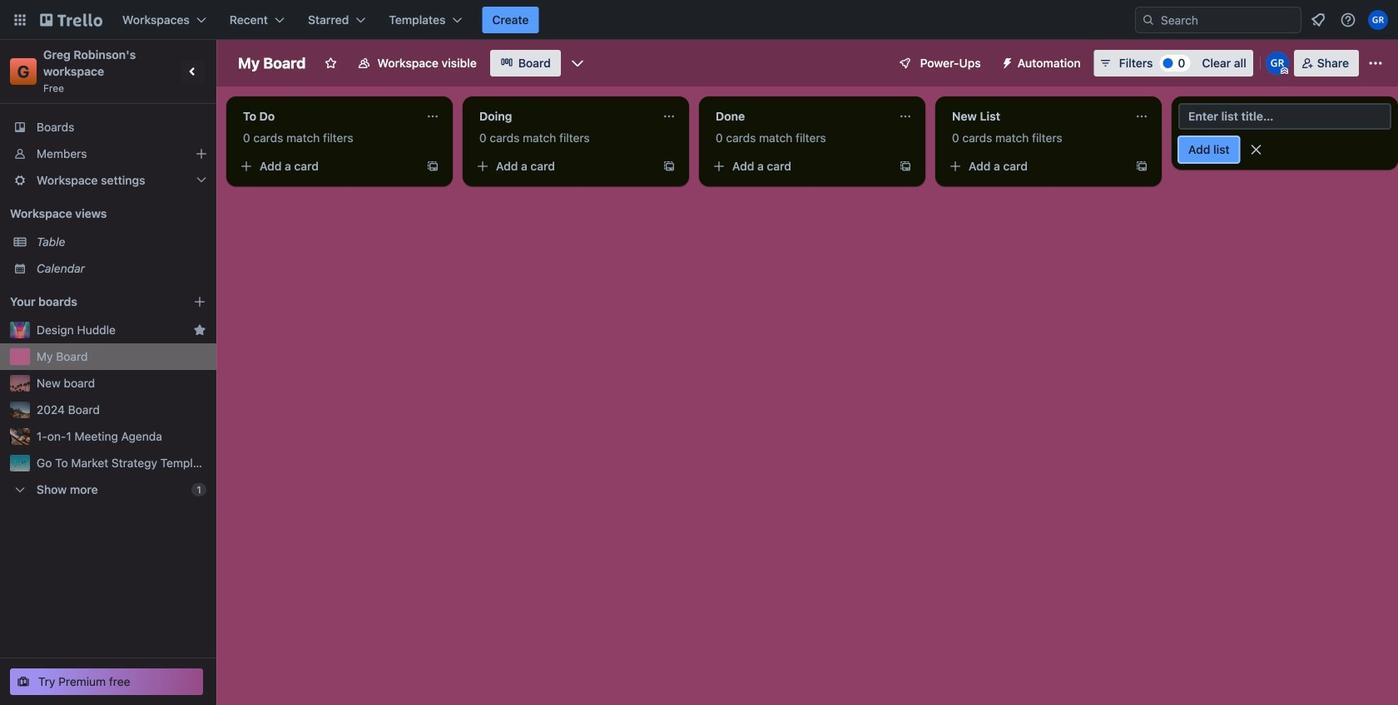 Task type: vqa. For each thing, say whether or not it's contained in the screenshot.
J
no



Task type: locate. For each thing, give the bounding box(es) containing it.
greg robinson (gregrobinson96) image
[[1266, 52, 1289, 75]]

Enter list title… text field
[[1179, 103, 1392, 130]]

create from template… image
[[426, 160, 439, 173], [663, 160, 676, 173], [1135, 160, 1149, 173]]

cancel list editing image
[[1248, 141, 1265, 158]]

this member is an admin of this board. image
[[1281, 67, 1288, 75]]

1 horizontal spatial create from template… image
[[663, 160, 676, 173]]

None text field
[[233, 103, 419, 130], [706, 103, 892, 130], [233, 103, 419, 130], [706, 103, 892, 130]]

show menu image
[[1368, 55, 1384, 72]]

0 horizontal spatial create from template… image
[[426, 160, 439, 173]]

1 create from template… image from the left
[[426, 160, 439, 173]]

open information menu image
[[1340, 12, 1357, 28]]

0 notifications image
[[1308, 10, 1328, 30]]

Board name text field
[[230, 50, 314, 77]]

back to home image
[[40, 7, 102, 33]]

create from template… image
[[899, 160, 912, 173]]

None text field
[[469, 103, 656, 130], [942, 103, 1129, 130], [469, 103, 656, 130], [942, 103, 1129, 130]]

sm image
[[994, 50, 1018, 73]]

2 horizontal spatial create from template… image
[[1135, 160, 1149, 173]]

starred icon image
[[193, 324, 206, 337]]



Task type: describe. For each thing, give the bounding box(es) containing it.
primary element
[[0, 0, 1398, 40]]

search image
[[1142, 13, 1155, 27]]

your boards with 7 items element
[[10, 292, 168, 312]]

add board image
[[193, 295, 206, 309]]

workspace navigation collapse icon image
[[181, 60, 205, 83]]

Search field
[[1155, 8, 1301, 32]]

greg robinson (gregrobinson96) image
[[1368, 10, 1388, 30]]

3 create from template… image from the left
[[1135, 160, 1149, 173]]

star or unstar board image
[[324, 57, 337, 70]]

customize views image
[[569, 55, 586, 72]]

2 create from template… image from the left
[[663, 160, 676, 173]]



